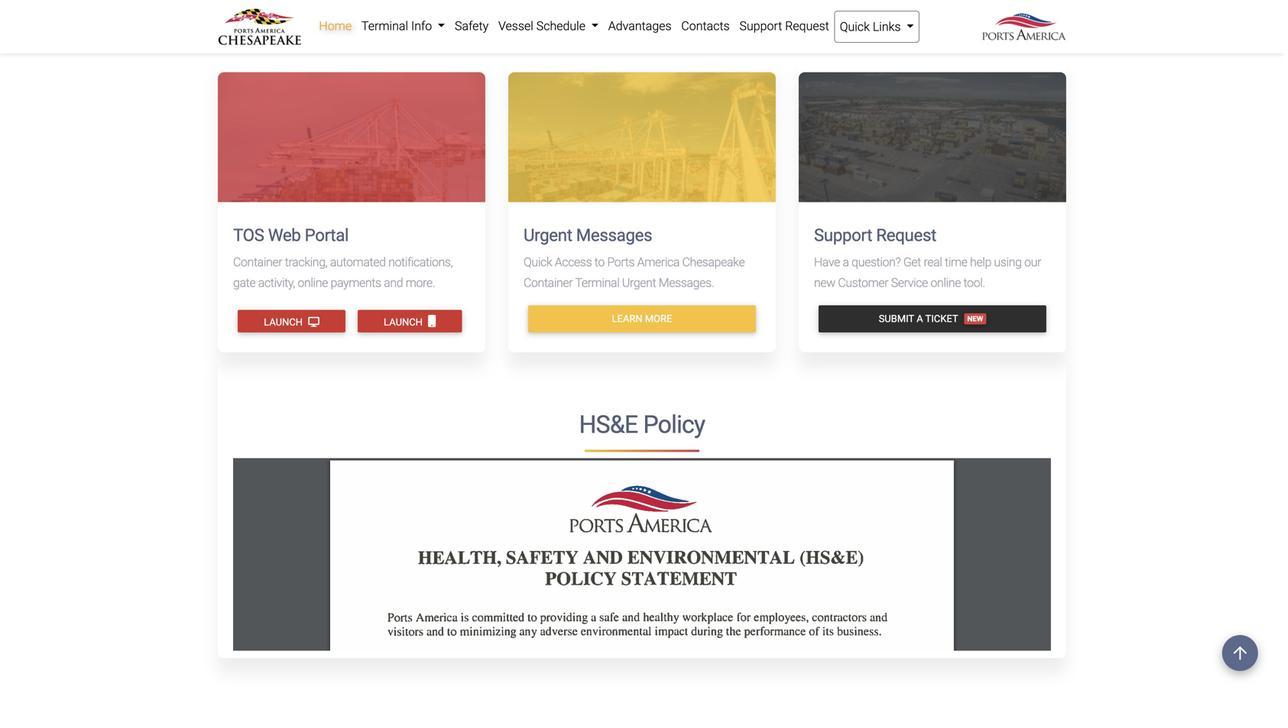 Task type: vqa. For each thing, say whether or not it's contained in the screenshot.
vessel schedule
yes



Task type: describe. For each thing, give the bounding box(es) containing it.
go to top image
[[1222, 635, 1258, 671]]

quick links link
[[834, 11, 920, 43]]

help
[[970, 255, 992, 269]]

urgent messages
[[524, 225, 652, 245]]

terminal info
[[362, 19, 435, 33]]

schedule
[[536, 19, 586, 33]]

customer
[[838, 275, 888, 290]]

safety
[[455, 19, 489, 33]]

tool.
[[964, 275, 985, 290]]

home
[[319, 19, 352, 33]]

america
[[637, 255, 680, 269]]

get
[[903, 255, 921, 269]]

urgent inside the quick access to ports america chesapeake container terminal                         urgent messages.
[[622, 275, 656, 290]]

automated
[[330, 255, 386, 269]]

advantages
[[608, 19, 672, 33]]

container inside the container tracking, automated notifications, gate activity, online payments and more.
[[233, 255, 282, 269]]

desktop image
[[308, 317, 319, 327]]

mobile image
[[428, 315, 436, 327]]

contacts
[[681, 19, 730, 33]]

container inside the quick access to ports america chesapeake container terminal                         urgent messages.
[[524, 275, 573, 290]]

submit a ticket
[[879, 313, 958, 324]]

info
[[411, 19, 432, 33]]

quick links
[[840, 19, 904, 34]]

and
[[384, 275, 403, 290]]

policy
[[643, 411, 705, 439]]

hs&e policy
[[579, 411, 705, 439]]

our
[[1024, 255, 1041, 269]]

using
[[994, 255, 1022, 269]]

web
[[268, 225, 301, 245]]

0 horizontal spatial support
[[740, 19, 782, 33]]

a for question?
[[843, 255, 849, 269]]

to
[[595, 255, 605, 269]]

container tracking, automated notifications, gate activity, online payments and more.
[[233, 255, 453, 290]]

quick for quick access to ports america chesapeake container terminal                         urgent messages.
[[524, 255, 552, 269]]

new
[[967, 314, 983, 323]]

0 vertical spatial urgent
[[524, 225, 572, 245]]

advantages link
[[603, 11, 676, 41]]

tos web portal
[[233, 225, 349, 245]]

time
[[945, 255, 968, 269]]

online inside have a question? get real time help using our new customer service online tool.
[[931, 275, 961, 290]]

vessel
[[498, 19, 533, 33]]

learn more link
[[528, 305, 756, 332]]

messages
[[576, 225, 652, 245]]

support request link
[[735, 11, 834, 41]]

terminal info link
[[357, 11, 450, 41]]

quick for quick links
[[840, 19, 870, 34]]

submit
[[879, 313, 914, 324]]

quick access to ports america chesapeake container terminal                         urgent messages.
[[524, 255, 745, 290]]

0 horizontal spatial request
[[785, 19, 829, 33]]

ports
[[607, 255, 635, 269]]

safety link
[[450, 11, 494, 41]]

learn
[[612, 313, 643, 324]]

notifications,
[[388, 255, 453, 269]]

a for ticket
[[917, 313, 923, 324]]



Task type: locate. For each thing, give the bounding box(es) containing it.
links
[[873, 19, 901, 34]]

activity,
[[258, 275, 295, 290]]

urgent up 'access' on the left of page
[[524, 225, 572, 245]]

1 vertical spatial urgent
[[622, 275, 656, 290]]

online
[[298, 275, 328, 290], [931, 275, 961, 290]]

have a question? get real time help using our new customer service online tool.
[[814, 255, 1041, 290]]

0 vertical spatial quick
[[840, 19, 870, 34]]

tos
[[233, 225, 264, 245]]

1 vertical spatial terminal
[[575, 275, 620, 290]]

1 horizontal spatial quick
[[840, 19, 870, 34]]

request left quick links
[[785, 19, 829, 33]]

real
[[924, 255, 942, 269]]

0 horizontal spatial container
[[233, 255, 282, 269]]

launch
[[264, 316, 305, 328], [384, 316, 425, 328]]

1 vertical spatial container
[[524, 275, 573, 290]]

0 horizontal spatial a
[[843, 255, 849, 269]]

quick inside the quick access to ports america chesapeake container terminal                         urgent messages.
[[524, 255, 552, 269]]

0 vertical spatial support request
[[740, 19, 829, 33]]

0 vertical spatial terminal
[[362, 19, 408, 33]]

1 horizontal spatial container
[[524, 275, 573, 290]]

launch left mobile "icon"
[[384, 316, 425, 328]]

quick left 'access' on the left of page
[[524, 255, 552, 269]]

0 vertical spatial container
[[233, 255, 282, 269]]

1 launch from the left
[[264, 316, 305, 328]]

support request
[[740, 19, 829, 33], [814, 225, 936, 245]]

container down 'access' on the left of page
[[524, 275, 573, 290]]

more
[[645, 313, 672, 324]]

0 horizontal spatial terminal
[[362, 19, 408, 33]]

0 horizontal spatial launch link
[[238, 310, 346, 333]]

1 horizontal spatial request
[[876, 225, 936, 245]]

container
[[233, 255, 282, 269], [524, 275, 573, 290]]

0 horizontal spatial online
[[298, 275, 328, 290]]

quick
[[840, 19, 870, 34], [524, 255, 552, 269]]

launch for mobile "icon"
[[384, 316, 425, 328]]

1 horizontal spatial launch
[[384, 316, 425, 328]]

1 online from the left
[[298, 275, 328, 290]]

launch link
[[238, 310, 346, 333], [358, 310, 462, 333]]

online down time
[[931, 275, 961, 290]]

1 horizontal spatial urgent
[[622, 275, 656, 290]]

request
[[785, 19, 829, 33], [876, 225, 936, 245]]

request up get
[[876, 225, 936, 245]]

services
[[599, 9, 686, 38]]

1 vertical spatial support request
[[814, 225, 936, 245]]

1 vertical spatial support
[[814, 225, 872, 245]]

a inside have a question? get real time help using our new customer service online tool.
[[843, 255, 849, 269]]

a left ticket
[[917, 313, 923, 324]]

contacts link
[[676, 11, 735, 41]]

tracking,
[[285, 255, 327, 269]]

1 vertical spatial a
[[917, 313, 923, 324]]

new
[[814, 275, 835, 290]]

1 launch link from the left
[[238, 310, 346, 333]]

support right contacts link
[[740, 19, 782, 33]]

messages.
[[659, 275, 714, 290]]

gate
[[233, 275, 256, 290]]

a
[[843, 255, 849, 269], [917, 313, 923, 324]]

0 vertical spatial request
[[785, 19, 829, 33]]

terminal inside the quick access to ports america chesapeake container terminal                         urgent messages.
[[575, 275, 620, 290]]

terminal left the info
[[362, 19, 408, 33]]

launch link down more.
[[358, 310, 462, 333]]

1 horizontal spatial terminal
[[575, 275, 620, 290]]

vessel schedule link
[[494, 11, 603, 41]]

portal
[[305, 225, 349, 245]]

2 online from the left
[[931, 275, 961, 290]]

0 vertical spatial a
[[843, 255, 849, 269]]

vessel schedule
[[498, 19, 589, 33]]

container up the gate
[[233, 255, 282, 269]]

terminal inside terminal info link
[[362, 19, 408, 33]]

launch for desktop image
[[264, 316, 305, 328]]

more.
[[406, 275, 435, 290]]

0 horizontal spatial launch
[[264, 316, 305, 328]]

online down tracking, on the left top of page
[[298, 275, 328, 290]]

home link
[[314, 11, 357, 41]]

2 launch link from the left
[[358, 310, 462, 333]]

payments
[[331, 275, 381, 290]]

0 horizontal spatial urgent
[[524, 225, 572, 245]]

terminal down to
[[575, 275, 620, 290]]

terminal
[[362, 19, 408, 33], [575, 275, 620, 290]]

0 horizontal spatial quick
[[524, 255, 552, 269]]

a right the have
[[843, 255, 849, 269]]

1 horizontal spatial a
[[917, 313, 923, 324]]

have
[[814, 255, 840, 269]]

support request inside support request link
[[740, 19, 829, 33]]

online inside the container tracking, automated notifications, gate activity, online payments and more.
[[298, 275, 328, 290]]

ticket
[[925, 313, 958, 324]]

2 launch from the left
[[384, 316, 425, 328]]

quick left links
[[840, 19, 870, 34]]

hs&e
[[579, 411, 638, 439]]

access
[[555, 255, 592, 269]]

urgent
[[524, 225, 572, 245], [622, 275, 656, 290]]

support up the have
[[814, 225, 872, 245]]

support
[[740, 19, 782, 33], [814, 225, 872, 245]]

1 horizontal spatial support
[[814, 225, 872, 245]]

chesapeake
[[682, 255, 745, 269]]

urgent down ports
[[622, 275, 656, 290]]

learn more
[[612, 313, 672, 324]]

1 vertical spatial request
[[876, 225, 936, 245]]

service
[[891, 275, 928, 290]]

1 horizontal spatial online
[[931, 275, 961, 290]]

1 horizontal spatial launch link
[[358, 310, 462, 333]]

question?
[[852, 255, 901, 269]]

1 vertical spatial quick
[[524, 255, 552, 269]]

0 vertical spatial support
[[740, 19, 782, 33]]

launch link down activity, on the top left of page
[[238, 310, 346, 333]]

launch left desktop image
[[264, 316, 305, 328]]



